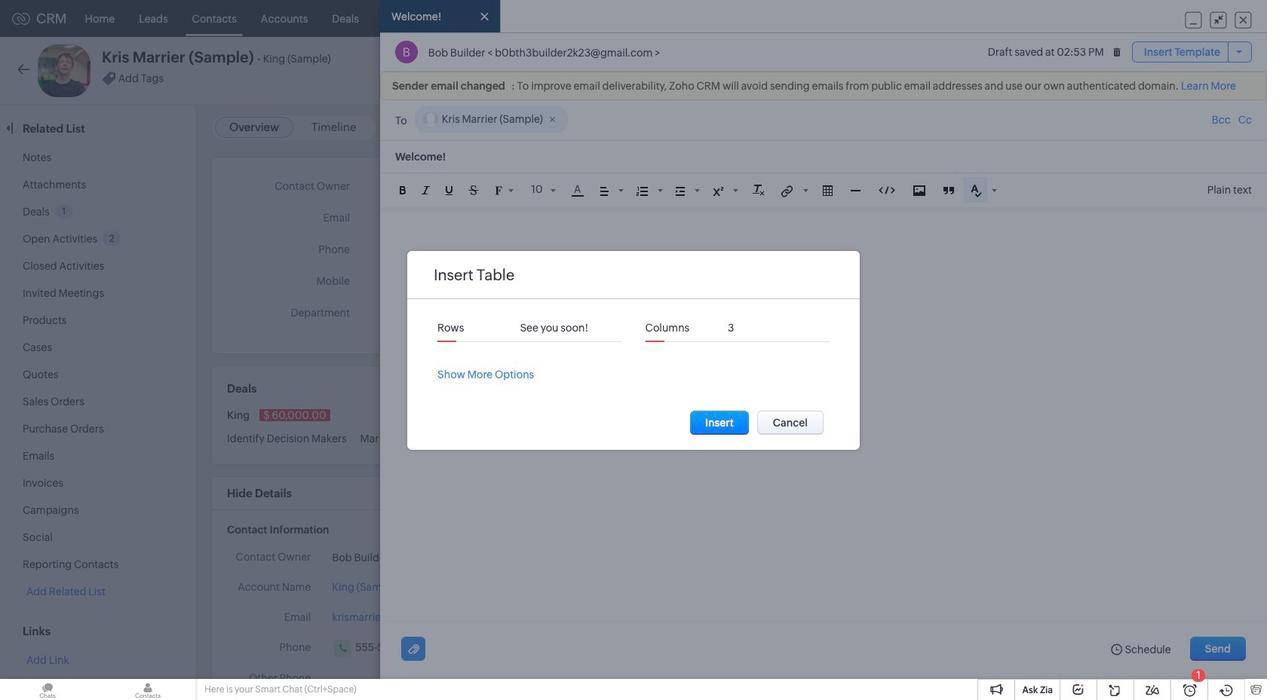 Task type: locate. For each thing, give the bounding box(es) containing it.
indent image
[[676, 187, 685, 196]]

links image
[[781, 185, 793, 197]]

create menu image
[[1011, 9, 1030, 28]]

contacts image
[[100, 680, 195, 701]]

spell check image
[[971, 185, 982, 198]]

chats image
[[0, 680, 95, 701]]



Task type: vqa. For each thing, say whether or not it's contained in the screenshot.
bottom Chau Kitzman (Sample)
no



Task type: describe. For each thing, give the bounding box(es) containing it.
list image
[[636, 187, 648, 196]]

logo image
[[12, 12, 30, 25]]

create menu element
[[1002, 0, 1039, 37]]

profile image
[[1200, 6, 1224, 31]]

profile element
[[1191, 0, 1233, 37]]

search image
[[1048, 12, 1061, 25]]

script image
[[713, 187, 723, 196]]

1 to 20 text field
[[520, 314, 622, 342]]

Subject text field
[[380, 141, 1268, 173]]

alignment image
[[600, 187, 609, 196]]

search element
[[1039, 0, 1070, 37]]

1 to 20 text field
[[728, 314, 830, 342]]



